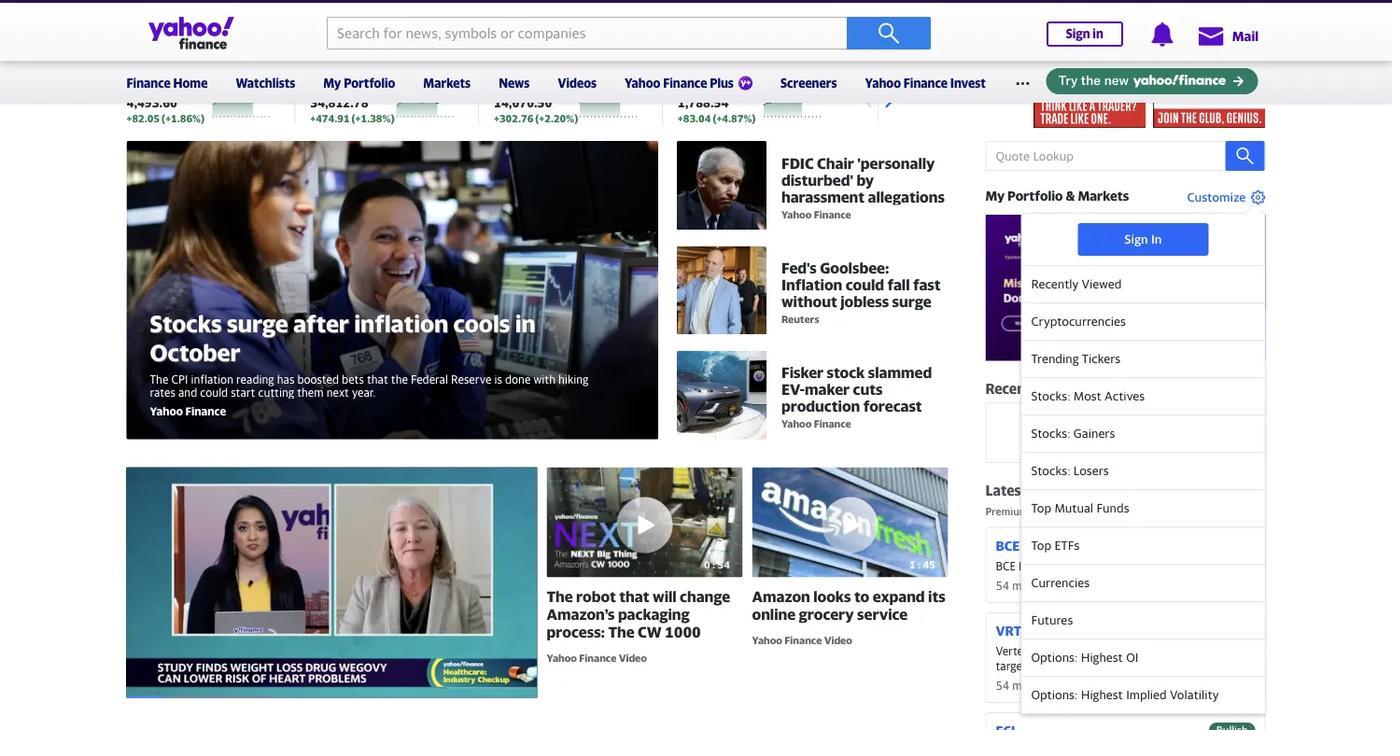 Task type: locate. For each thing, give the bounding box(es) containing it.
trending tickers link
[[1022, 341, 1265, 378]]

minutes down inc.:
[[1012, 579, 1053, 592]]

0 vertical spatial yahoo finance video
[[752, 634, 852, 646]]

bce down bce link
[[996, 560, 1016, 573]]

0 vertical spatial top
[[1031, 501, 1051, 515]]

2 ago from the top
[[1056, 679, 1074, 692]]

0 vertical spatial bce
[[996, 538, 1020, 553]]

0 horizontal spatial my
[[323, 76, 341, 90]]

1 vertical spatial highest
[[1081, 687, 1123, 702]]

0 vertical spatial highest
[[1081, 650, 1123, 665]]

the robot that will change amazon's packaging process: the cw 1000 image
[[547, 467, 743, 578]]

+302.76
[[494, 112, 533, 124]]

markets left "news"
[[423, 76, 471, 90]]

yahoo inside 'stocks surge after inflation cools in october the cpi inflation reading has boosted bets that the federal reserve is done with hiking rates and could start cutting them next year. yahoo finance'
[[150, 405, 183, 418]]

after
[[293, 309, 349, 337]]

stocks: up research
[[1031, 463, 1070, 478]]

home
[[173, 76, 208, 90]]

1 stocks: from the top
[[1031, 389, 1070, 403]]

1 vertical spatial yahoo finance video
[[547, 652, 647, 664]]

argus down buy
[[1084, 579, 1113, 592]]

sign up u.s.
[[1066, 27, 1090, 41]]

1 horizontal spatial my
[[986, 188, 1005, 203]]

1 options: from the top
[[1031, 650, 1078, 665]]

that inside the robot that will change amazon's packaging process: the cw 1000
[[619, 588, 649, 605]]

54 right 0
[[718, 558, 730, 570]]

bce
[[996, 538, 1020, 553], [996, 560, 1016, 573]]

stocks:
[[1031, 389, 1070, 403], [1031, 426, 1070, 441], [1031, 463, 1070, 478]]

34,812.78
[[310, 96, 368, 110]]

2 top from the top
[[1031, 538, 1051, 553]]

0 vertical spatial video
[[824, 634, 852, 646]]

screeners
[[780, 76, 837, 90]]

1 vertical spatial the
[[547, 588, 573, 605]]

& right morningstar
[[1159, 505, 1166, 517]]

0 vertical spatial argus
[[1168, 505, 1196, 517]]

is inside 'stocks surge after inflation cools in october the cpi inflation reading has boosted bets that the federal reserve is done with hiking rates and could start cutting them next year. yahoo finance'
[[494, 372, 502, 385]]

0 vertical spatial portfolio
[[344, 76, 395, 90]]

markets inside section
[[1078, 188, 1129, 203]]

currencies link
[[1022, 565, 1265, 602]]

sign
[[1066, 27, 1090, 41], [1125, 232, 1148, 246]]

0 horizontal spatial portfolio
[[344, 76, 395, 90]]

1 vertical spatial bce
[[996, 560, 1016, 573]]

Quote Lookup text field
[[986, 141, 1266, 171]]

minutes inside vrtx vertex pharmaceuticals incorporated: raising target price to $420 54 minutes ago • argus
[[1012, 679, 1053, 692]]

3
[[1218, 53, 1224, 66]]

1 vertical spatial •
[[1077, 679, 1081, 692]]

most
[[1074, 389, 1102, 403]]

trending
[[1031, 351, 1079, 366]]

nasdaq link
[[494, 75, 536, 90]]

video down 'cw' on the bottom left
[[619, 652, 647, 664]]

that left the
[[367, 372, 388, 385]]

1 horizontal spatial surge
[[892, 293, 931, 310]]

54 down target
[[996, 679, 1009, 692]]

viewed
[[1082, 277, 1122, 291], [1046, 380, 1095, 397]]

minutes
[[1226, 53, 1266, 66], [1012, 579, 1053, 592], [1012, 679, 1053, 692]]

1 : from the left
[[713, 558, 715, 570]]

ago
[[1056, 579, 1074, 592], [1056, 679, 1074, 692]]

inflation down october
[[191, 372, 233, 385]]

yahoo finance video down process:
[[547, 652, 647, 664]]

2 vertical spatial in
[[515, 309, 536, 337]]

2 vertical spatial stocks:
[[1031, 463, 1070, 478]]

surge right jobless
[[892, 293, 931, 310]]

500
[[152, 75, 174, 90]]

0 horizontal spatial surge
[[227, 309, 288, 337]]

argus up top etfs link
[[1168, 505, 1196, 517]]

1 vertical spatial is
[[1125, 422, 1133, 437]]

0 vertical spatial •
[[1077, 579, 1081, 592]]

yahoo finance invest
[[865, 76, 986, 90]]

1 vertical spatial top
[[1031, 538, 1051, 553]]

in up u.s.
[[1093, 27, 1103, 41]]

yahoo down rates
[[150, 405, 183, 418]]

grocery
[[799, 605, 854, 623]]

to
[[854, 588, 870, 605], [1058, 659, 1069, 673]]

0 horizontal spatial yahoo finance video
[[547, 652, 647, 664]]

search image
[[878, 22, 900, 44]]

finance inside "link"
[[904, 76, 948, 90]]

reserve
[[451, 372, 491, 385]]

recently viewed up cryptocurrencies
[[1031, 277, 1122, 291]]

surge inside 'stocks surge after inflation cools in october the cpi inflation reading has boosted bets that the federal reserve is done with hiking rates and could start cutting them next year. yahoo finance'
[[227, 309, 288, 337]]

0 horizontal spatial the
[[150, 372, 168, 385]]

recently down the trending
[[986, 380, 1043, 397]]

the left cpi
[[150, 372, 168, 385]]

rates
[[150, 385, 175, 399]]

news
[[499, 76, 530, 90]]

1 horizontal spatial markets
[[1078, 188, 1129, 203]]

yahoo
[[625, 76, 661, 90], [865, 76, 901, 90], [781, 208, 812, 220], [150, 405, 183, 418], [781, 418, 812, 430], [752, 634, 782, 646], [547, 652, 577, 664]]

1 vertical spatial that
[[619, 588, 649, 605]]

reaffirming
[[1042, 560, 1101, 573]]

recently
[[1031, 277, 1079, 291], [986, 380, 1043, 397]]

is
[[494, 372, 502, 385], [1125, 422, 1133, 437]]

2 vertical spatial 54
[[996, 679, 1009, 692]]

0 horizontal spatial video
[[619, 652, 647, 664]]

fed's goolsbee: inflation could fall fast without jobless surge image
[[677, 246, 767, 335]]

0 vertical spatial the
[[150, 372, 168, 385]]

finance home
[[127, 76, 208, 90]]

1 horizontal spatial yahoo finance video
[[752, 634, 852, 646]]

in right the cools
[[515, 309, 536, 337]]

next image
[[875, 86, 903, 114]]

1 vertical spatial ago
[[1056, 679, 1074, 692]]

markets down 'quote lookup' text field
[[1078, 188, 1129, 203]]

0 vertical spatial my
[[323, 76, 341, 90]]

argus inside vrtx vertex pharmaceuticals incorporated: raising target price to $420 54 minutes ago • argus
[[1084, 679, 1113, 692]]

yahoo down process:
[[547, 652, 577, 664]]

0 horizontal spatial markets
[[423, 76, 471, 90]]

1 horizontal spatial the
[[547, 588, 573, 605]]

1 vertical spatial 54
[[996, 579, 1009, 592]]

goolsbee:
[[820, 259, 889, 277]]

the left robot
[[547, 588, 573, 605]]

stocks: left your
[[1031, 426, 1070, 441]]

cools
[[453, 309, 510, 337]]

sign left the in
[[1125, 232, 1148, 246]]

ago down reaffirming
[[1056, 579, 1074, 592]]

the left 'cw' on the bottom left
[[608, 623, 635, 641]]

1 vertical spatial stocks:
[[1031, 426, 1070, 441]]

invest
[[950, 76, 986, 90]]

: right 0
[[713, 558, 715, 570]]

&
[[1066, 188, 1075, 203], [1159, 505, 1166, 517]]

options: down futures
[[1031, 650, 1078, 665]]

54 down bce link
[[996, 579, 1009, 592]]

0 horizontal spatial is
[[494, 372, 502, 385]]

fisker
[[781, 364, 824, 382]]

jobless
[[840, 293, 889, 310]]

incorporated:
[[1118, 645, 1187, 658]]

is right list
[[1125, 422, 1133, 437]]

1 ago from the top
[[1056, 579, 1074, 592]]

0 vertical spatial ago
[[1056, 579, 1074, 592]]

finance inside fdic chair 'personally disturbed' by harassment allegations yahoo finance
[[814, 208, 851, 220]]

options: for options: highest implied volatility
[[1031, 687, 1078, 702]]

1 horizontal spatial portfolio
[[1008, 188, 1063, 203]]

my right allegations
[[986, 188, 1005, 203]]

0 vertical spatial sign
[[1066, 27, 1090, 41]]

2 vertical spatial minutes
[[1012, 679, 1053, 692]]

2
[[1179, 53, 1185, 66]]

my for my portfolio
[[323, 76, 341, 90]]

: for its
[[918, 558, 921, 570]]

latest
[[986, 482, 1027, 499]]

0 vertical spatial that
[[367, 372, 388, 385]]

& down 'quote lookup' text field
[[1066, 188, 1075, 203]]

portfolio for my portfolio & markets
[[1008, 188, 1063, 203]]

to down pharmaceuticals
[[1058, 659, 1069, 673]]

1 horizontal spatial :
[[918, 558, 921, 570]]

0 vertical spatial to
[[854, 588, 870, 605]]

minutes down mail
[[1226, 53, 1266, 66]]

highest for implied
[[1081, 687, 1123, 702]]

yahoo down harassment
[[781, 208, 812, 220]]

my portfolio & markets
[[986, 188, 1129, 203]]

sign inside sign in link
[[1125, 232, 1148, 246]]

player iframe element
[[127, 467, 537, 699]]

1 vertical spatial could
[[200, 385, 228, 399]]

: right 1
[[918, 558, 921, 570]]

plus
[[710, 76, 734, 90]]

notifications image
[[1150, 22, 1174, 47]]

1 vertical spatial markets
[[1078, 188, 1129, 203]]

surge inside fed's goolsbee: inflation could fall fast without jobless surge reuters
[[892, 293, 931, 310]]

3 stocks: from the top
[[1031, 463, 1070, 478]]

portfolio inside section
[[1008, 188, 1063, 203]]

stocks: for stocks: losers
[[1031, 463, 1070, 478]]

0 vertical spatial inflation
[[354, 309, 448, 337]]

2 • from the top
[[1077, 679, 1081, 692]]

viewed up cryptocurrencies
[[1082, 277, 1122, 291]]

ago down the $420
[[1056, 679, 1074, 692]]

done
[[505, 372, 531, 385]]

0 vertical spatial options:
[[1031, 650, 1078, 665]]

options: down price
[[1031, 687, 1078, 702]]

0 vertical spatial recently viewed
[[1031, 277, 1122, 291]]

stocks: losers link
[[1022, 453, 1265, 490]]

has
[[277, 372, 294, 385]]

2 highest from the top
[[1081, 687, 1123, 702]]

0 vertical spatial in
[[1093, 27, 1103, 41]]

bce up inc.:
[[996, 538, 1020, 553]]

options: highest implied volatility link
[[1022, 677, 1265, 714]]

0 horizontal spatial sign
[[1066, 27, 1090, 41]]

1 horizontal spatial sign
[[1125, 232, 1148, 246]]

0 horizontal spatial :
[[713, 558, 715, 570]]

top up inc.:
[[1031, 538, 1051, 553]]

video for service
[[824, 634, 852, 646]]

1 vertical spatial my
[[986, 188, 1005, 203]]

yahoo inside fdic chair 'personally disturbed' by harassment allegations yahoo finance
[[781, 208, 812, 220]]

process:
[[547, 623, 605, 641]]

1 horizontal spatial is
[[1125, 422, 1133, 437]]

video for process:
[[619, 652, 647, 664]]

1 horizontal spatial video
[[824, 634, 852, 646]]

• down reaffirming
[[1077, 579, 1081, 592]]

1 vertical spatial &
[[1159, 505, 1166, 517]]

empty.
[[1137, 422, 1174, 437]]

previous image
[[853, 86, 881, 114]]

1 vertical spatial video
[[619, 652, 647, 664]]

options: highest oi link
[[1022, 639, 1265, 677]]

section
[[986, 141, 1266, 730]]

stocks: left most
[[1031, 389, 1070, 403]]

1 vertical spatial minutes
[[1012, 579, 1053, 592]]

in inside 'stocks surge after inflation cools in october the cpi inflation reading has boosted bets that the federal reserve is done with hiking rates and could start cutting them next year. yahoo finance'
[[515, 309, 536, 337]]

2 vertical spatial argus
[[1084, 679, 1113, 692]]

inflation
[[781, 276, 842, 293]]

recently viewed link down sign in link
[[1022, 266, 1265, 303]]

from
[[1071, 505, 1095, 517]]

viewed down 'trending tickers'
[[1046, 380, 1095, 397]]

2 bce from the top
[[996, 560, 1016, 573]]

advertisement region up russell
[[243, 0, 1149, 35]]

sign for sign in
[[1066, 27, 1090, 41]]

sign inside sign in link
[[1066, 27, 1090, 41]]

close
[[1141, 53, 1166, 66]]

1 highest from the top
[[1081, 650, 1123, 665]]

nasdaq 14,070.50 +302.76 (+2.20%)
[[494, 75, 578, 124]]

2 stocks: from the top
[[1031, 426, 1070, 441]]

1 vertical spatial to
[[1058, 659, 1069, 673]]

recently up cryptocurrencies
[[1031, 277, 1079, 291]]

fast
[[913, 276, 941, 293]]

amazon
[[752, 588, 810, 605]]

1 top from the top
[[1031, 501, 1051, 515]]

0 horizontal spatial &
[[1066, 188, 1075, 203]]

production
[[781, 397, 860, 415]]

0 horizontal spatial in
[[515, 309, 536, 337]]

could right and
[[200, 385, 228, 399]]

yahoo finance invest link
[[865, 63, 986, 99]]

s&p
[[127, 75, 149, 90]]

1 horizontal spatial to
[[1058, 659, 1069, 673]]

inflation up the
[[354, 309, 448, 337]]

1 vertical spatial in
[[1168, 53, 1177, 66]]

list
[[1106, 422, 1122, 437]]

finance
[[127, 76, 171, 90], [663, 76, 707, 90], [904, 76, 948, 90], [814, 208, 851, 220], [185, 405, 226, 418], [814, 418, 851, 430], [785, 634, 822, 646], [579, 652, 617, 664]]

fed's goolsbee: inflation could fall fast without jobless surge reuters
[[781, 259, 941, 325]]

• inside bce bce inc.: reaffirming buy 54 minutes ago • argus
[[1077, 579, 1081, 592]]

0 horizontal spatial could
[[200, 385, 228, 399]]

1 horizontal spatial inflation
[[354, 309, 448, 337]]

1 • from the top
[[1077, 579, 1081, 592]]

0 horizontal spatial inflation
[[191, 372, 233, 385]]

cryptocurrencies
[[1031, 314, 1126, 328]]

top down research
[[1031, 501, 1051, 515]]

service
[[857, 605, 908, 623]]

0 horizontal spatial that
[[367, 372, 388, 385]]

1,788.54
[[678, 96, 729, 110]]

45
[[923, 558, 935, 570]]

yahoo inside fisker stock slammed ev-maker cuts production forecast yahoo finance
[[781, 418, 812, 430]]

stocks surge after inflation cools in october image
[[127, 141, 658, 439]]

highest left "oi"
[[1081, 650, 1123, 665]]

yahoo finance video down grocery
[[752, 634, 852, 646]]

yahoo finance video for online
[[752, 634, 852, 646]]

is left done
[[494, 372, 502, 385]]

highest down the $420
[[1081, 687, 1123, 702]]

could left fall
[[846, 276, 884, 293]]

that left will
[[619, 588, 649, 605]]

argus down the $420
[[1084, 679, 1113, 692]]

1 vertical spatial viewed
[[1046, 380, 1095, 397]]

recently viewed link
[[1022, 266, 1265, 303], [986, 379, 1113, 398]]

my up 34,812.78
[[323, 76, 341, 90]]

yahoo down search icon
[[865, 76, 901, 90]]

recently viewed down the trending
[[986, 380, 1095, 397]]

in left 2
[[1168, 53, 1177, 66]]

yahoo down online
[[752, 634, 782, 646]]

advertisement region down hours
[[1154, 72, 1266, 128]]

recently viewed
[[1031, 277, 1122, 291], [986, 380, 1095, 397]]

nasdaq
[[494, 75, 536, 90]]

oi
[[1126, 650, 1139, 665]]

0 vertical spatial is
[[494, 372, 502, 385]]

next
[[327, 385, 349, 399]]

2 options: from the top
[[1031, 687, 1078, 702]]

1 horizontal spatial could
[[846, 276, 884, 293]]

the
[[391, 372, 408, 385]]

2 : from the left
[[918, 558, 921, 570]]

0 vertical spatial stocks:
[[1031, 389, 1070, 403]]

54
[[718, 558, 730, 570], [996, 579, 1009, 592], [996, 679, 1009, 692]]

1 vertical spatial portfolio
[[1008, 188, 1063, 203]]

: for change
[[713, 558, 715, 570]]

fdic chair 'personally disturbed' by harassment allegations image
[[677, 141, 767, 230]]

funds
[[1097, 501, 1129, 515]]

yahoo down production
[[781, 418, 812, 430]]

portfolio for my portfolio
[[344, 76, 395, 90]]

stocks: for stocks: most actives
[[1031, 389, 1070, 403]]

• down the $420
[[1077, 679, 1081, 692]]

fisker stock slammed ev-maker cuts production forecast image
[[677, 351, 767, 440]]

argus
[[1168, 505, 1196, 517], [1084, 579, 1113, 592], [1084, 679, 1113, 692]]

could inside fed's goolsbee: inflation could fall fast without jobless surge reuters
[[846, 276, 884, 293]]

advertisement region
[[243, 0, 1149, 35], [1034, 72, 1146, 128], [1154, 72, 1266, 128]]

1 vertical spatial options:
[[1031, 687, 1078, 702]]

inflation
[[354, 309, 448, 337], [191, 372, 233, 385]]

surge up reading
[[227, 309, 288, 337]]

2 vertical spatial the
[[608, 623, 635, 641]]

1 vertical spatial sign
[[1125, 232, 1148, 246]]

customize
[[1187, 190, 1246, 204]]

1 horizontal spatial that
[[619, 588, 649, 605]]

1 vertical spatial argus
[[1084, 579, 1113, 592]]

0 vertical spatial could
[[846, 276, 884, 293]]

to right the looks
[[854, 588, 870, 605]]

2 horizontal spatial in
[[1168, 53, 1177, 66]]

u.s.
[[1078, 53, 1097, 66]]

minutes down price
[[1012, 679, 1053, 692]]

video down grocery
[[824, 634, 852, 646]]

0 horizontal spatial to
[[854, 588, 870, 605]]

recently viewed link down the trending
[[986, 379, 1113, 398]]



Task type: vqa. For each thing, say whether or not it's contained in the screenshot.
rightmost a
no



Task type: describe. For each thing, give the bounding box(es) containing it.
chair
[[817, 154, 854, 172]]

to inside amazon looks to expand its online grocery service
[[854, 588, 870, 605]]

to inside vrtx vertex pharmaceuticals incorporated: raising target price to $420 54 minutes ago • argus
[[1058, 659, 1069, 673]]

maker
[[805, 381, 850, 398]]

0 vertical spatial recently viewed link
[[1022, 266, 1265, 303]]

minutes inside bce bce inc.: reaffirming buy 54 minutes ago • argus
[[1012, 579, 1053, 592]]

fisker stock slammed ev-maker cuts production forecast yahoo finance
[[781, 364, 932, 430]]

currencies
[[1031, 575, 1090, 590]]

hours
[[1187, 53, 1216, 66]]

0 : 54
[[704, 558, 730, 570]]

missed the event? image
[[986, 215, 1266, 361]]

fdic
[[781, 154, 814, 172]]

bce link
[[996, 538, 1020, 553]]

my portfolio link
[[323, 63, 395, 99]]

cutting
[[258, 385, 294, 399]]

watchlists link
[[236, 63, 295, 99]]

0 vertical spatial markets
[[423, 76, 471, 90]]

yahoo finance plus
[[625, 76, 734, 90]]

2 horizontal spatial the
[[608, 623, 635, 641]]

start
[[231, 385, 255, 399]]

1 bce from the top
[[996, 538, 1020, 553]]

premium
[[986, 505, 1028, 517]]

yahoo finance video for amazon's
[[547, 652, 647, 664]]

(+1.86%)
[[162, 112, 204, 124]]

• inside vrtx vertex pharmaceuticals incorporated: raising target price to $420 54 minutes ago • argus
[[1077, 679, 1081, 692]]

0 vertical spatial recently
[[1031, 277, 1079, 291]]

morningstar
[[1097, 505, 1156, 517]]

amazon looks to expand its online grocery service
[[752, 588, 946, 623]]

dow 30 link
[[310, 75, 353, 90]]

search image
[[1236, 146, 1254, 165]]

14,070.50
[[494, 96, 552, 110]]

0 vertical spatial minutes
[[1226, 53, 1266, 66]]

watchlists
[[236, 76, 295, 90]]

by
[[857, 171, 874, 189]]

s&p 500 link
[[127, 75, 174, 90]]

argus inside bce bce inc.: reaffirming buy 54 minutes ago • argus
[[1084, 579, 1113, 592]]

gainers
[[1074, 426, 1115, 441]]

your
[[1077, 422, 1102, 437]]

mutual
[[1055, 501, 1093, 515]]

finance inside 'stocks surge after inflation cools in october the cpi inflation reading has boosted bets that the federal reserve is done with hiking rates and could start cutting them next year. yahoo finance'
[[185, 405, 226, 418]]

boosted
[[297, 372, 339, 385]]

1 vertical spatial recently viewed link
[[986, 379, 1113, 398]]

1 vertical spatial recently
[[986, 380, 1043, 397]]

is inside section
[[1125, 422, 1133, 437]]

markets
[[1099, 53, 1139, 66]]

0 vertical spatial 54
[[718, 558, 730, 570]]

sign for sign in
[[1125, 232, 1148, 246]]

top for top etfs
[[1031, 538, 1051, 553]]

that inside 'stocks surge after inflation cools in october the cpi inflation reading has boosted bets that the federal reserve is done with hiking rates and could start cutting them next year. yahoo finance'
[[367, 372, 388, 385]]

options: highest oi
[[1031, 650, 1139, 665]]

vertex
[[996, 645, 1029, 658]]

1 horizontal spatial &
[[1159, 505, 1166, 517]]

videos
[[558, 76, 597, 90]]

advertisement region down u.s.
[[1034, 72, 1146, 128]]

my for my portfolio & markets
[[986, 188, 1005, 203]]

sign in link
[[1046, 21, 1123, 47]]

highest for oi
[[1081, 650, 1123, 665]]

actives
[[1105, 389, 1145, 403]]

looks
[[813, 588, 851, 605]]

its
[[928, 588, 946, 605]]

trending tickers
[[1031, 351, 1121, 366]]

top etfs link
[[1022, 527, 1265, 565]]

implied
[[1126, 687, 1167, 702]]

expand
[[873, 588, 925, 605]]

top for top mutual funds
[[1031, 501, 1051, 515]]

disturbed'
[[781, 171, 853, 189]]

tickers
[[1082, 351, 1121, 366]]

my portfolio
[[323, 76, 395, 90]]

mail
[[1232, 28, 1259, 44]]

vrtx link
[[996, 623, 1031, 639]]

section containing recently viewed
[[986, 141, 1266, 730]]

1 horizontal spatial in
[[1093, 27, 1103, 41]]

stocks: for stocks: gainers
[[1031, 426, 1070, 441]]

54 inside vrtx vertex pharmaceuticals incorporated: raising target price to $420 54 minutes ago • argus
[[996, 679, 1009, 692]]

u.s. markets close in 2 hours 3 minutes
[[1078, 53, 1266, 66]]

options: highest implied volatility
[[1031, 687, 1219, 702]]

ago inside vrtx vertex pharmaceuticals incorporated: raising target price to $420 54 minutes ago • argus
[[1056, 679, 1074, 692]]

stock
[[827, 364, 865, 382]]

target
[[996, 659, 1027, 673]]

finance inside fisker stock slammed ev-maker cuts production forecast yahoo finance
[[814, 418, 851, 430]]

reading
[[236, 372, 274, 385]]

vrtx vertex pharmaceuticals incorporated: raising target price to $420 54 minutes ago • argus
[[996, 623, 1226, 692]]

federal
[[411, 372, 448, 385]]

stocks: most actives
[[1031, 389, 1145, 403]]

options: for options: highest oi
[[1031, 650, 1078, 665]]

yahoo inside "link"
[[865, 76, 901, 90]]

sign in
[[1125, 232, 1162, 246]]

amazon looks to expand its online grocery service image
[[752, 467, 948, 578]]

fall
[[887, 276, 910, 293]]

and
[[178, 385, 197, 399]]

cw
[[638, 623, 662, 641]]

change
[[680, 588, 730, 605]]

0 vertical spatial viewed
[[1082, 277, 1122, 291]]

1 : 45
[[910, 558, 935, 570]]

1 vertical spatial inflation
[[191, 372, 233, 385]]

your list is empty.
[[1077, 422, 1174, 437]]

fed's
[[781, 259, 817, 277]]

1
[[910, 558, 916, 570]]

screeners link
[[780, 63, 837, 99]]

30
[[338, 75, 353, 90]]

try the new yahoo finance image
[[1046, 68, 1258, 94]]

stocks: most actives link
[[1022, 378, 1265, 415]]

1 vertical spatial recently viewed
[[986, 380, 1095, 397]]

with
[[534, 372, 556, 385]]

price
[[1030, 659, 1055, 673]]

yahoo finance premium logo image
[[738, 76, 752, 90]]

top mutual funds
[[1031, 501, 1129, 515]]

cuts
[[853, 381, 883, 398]]

packaging
[[618, 605, 690, 623]]

october
[[150, 338, 241, 366]]

will
[[653, 588, 677, 605]]

mail link
[[1197, 19, 1259, 52]]

markets link
[[423, 63, 471, 99]]

slammed
[[868, 364, 932, 382]]

$420
[[1072, 659, 1098, 673]]

yahoo left russell
[[625, 76, 661, 90]]

customize button
[[1178, 189, 1266, 207]]

ago inside bce bce inc.: reaffirming buy 54 minutes ago • argus
[[1056, 579, 1074, 592]]

4,493.60
[[127, 96, 177, 110]]

futures
[[1031, 613, 1073, 627]]

the inside 'stocks surge after inflation cools in october the cpi inflation reading has boosted bets that the federal reserve is done with hiking rates and could start cutting them next year. yahoo finance'
[[150, 372, 168, 385]]

fdic chair 'personally disturbed' by harassment allegations yahoo finance
[[781, 154, 945, 220]]

cryptocurrencies link
[[1022, 303, 1265, 341]]

could inside 'stocks surge after inflation cools in october the cpi inflation reading has boosted bets that the federal reserve is done with hiking rates and could start cutting them next year. yahoo finance'
[[200, 385, 228, 399]]

stocks
[[150, 309, 222, 337]]

Search for news, symbols or companies text field
[[327, 17, 847, 49]]

0 vertical spatial &
[[1066, 188, 1075, 203]]

54 inside bce bce inc.: reaffirming buy 54 minutes ago • argus
[[996, 579, 1009, 592]]



